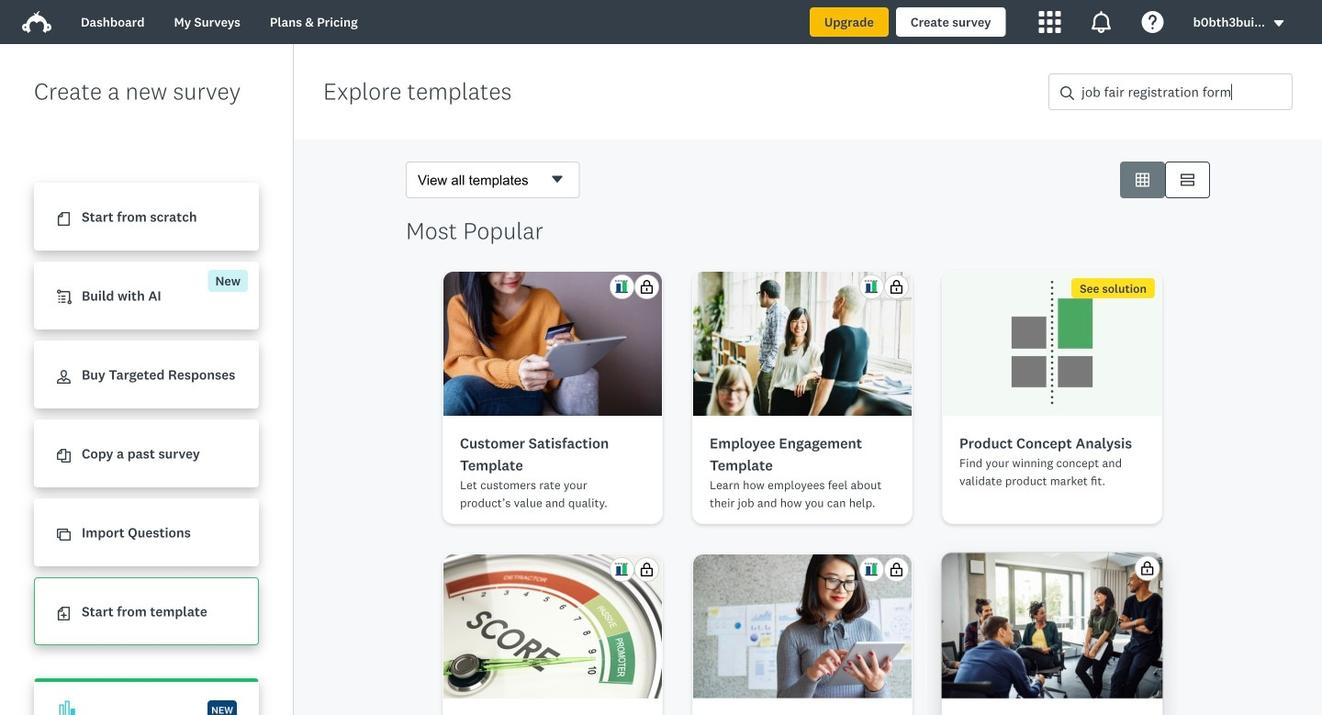 Task type: vqa. For each thing, say whether or not it's contained in the screenshot.
User icon
yes



Task type: locate. For each thing, give the bounding box(es) containing it.
lock image for the customer satisfaction template image
[[640, 280, 654, 294]]

customer satisfaction template image
[[444, 272, 662, 416]]

1 lock image from the top
[[890, 280, 904, 294]]

clone image
[[57, 528, 71, 542]]

lock image
[[890, 280, 904, 294], [890, 563, 904, 577]]

0 vertical spatial lock image
[[890, 280, 904, 294]]

lock image
[[640, 280, 654, 294], [1144, 558, 1158, 572], [640, 563, 654, 577]]

net promoter® score (nps) template image
[[444, 555, 662, 699]]

grid image
[[1136, 173, 1150, 187]]

2 lock image from the top
[[890, 563, 904, 577]]

notification center icon image
[[1091, 11, 1113, 33]]

brand logo image
[[22, 7, 51, 37], [22, 11, 51, 33]]

lock image for software and app customer feedback with nps® image
[[890, 563, 904, 577]]

software and app customer feedback with nps® image
[[694, 555, 912, 699]]

document image
[[57, 212, 71, 226]]

surveymonkey-paradigm belonging and inclusion template image
[[939, 549, 1167, 700]]

1 vertical spatial lock image
[[890, 563, 904, 577]]

products icon image
[[1040, 11, 1062, 33], [1040, 11, 1062, 33]]

documentclone image
[[57, 449, 71, 463]]

dropdown arrow icon image
[[1273, 17, 1286, 30], [1275, 20, 1284, 27]]



Task type: describe. For each thing, give the bounding box(es) containing it.
Search templates field
[[1075, 74, 1292, 109]]

product concept analysis image
[[943, 272, 1162, 416]]

help icon image
[[1142, 11, 1164, 33]]

textboxmultiple image
[[1181, 173, 1195, 187]]

documentplus image
[[57, 607, 71, 621]]

employee engagement template image
[[694, 272, 912, 416]]

1 brand logo image from the top
[[22, 7, 51, 37]]

2 brand logo image from the top
[[22, 11, 51, 33]]

user image
[[57, 370, 71, 384]]

lock image for employee engagement template image on the right of page
[[890, 280, 904, 294]]

lock image for net promoter® score (nps) template image
[[640, 563, 654, 577]]

search image
[[1061, 86, 1075, 100]]



